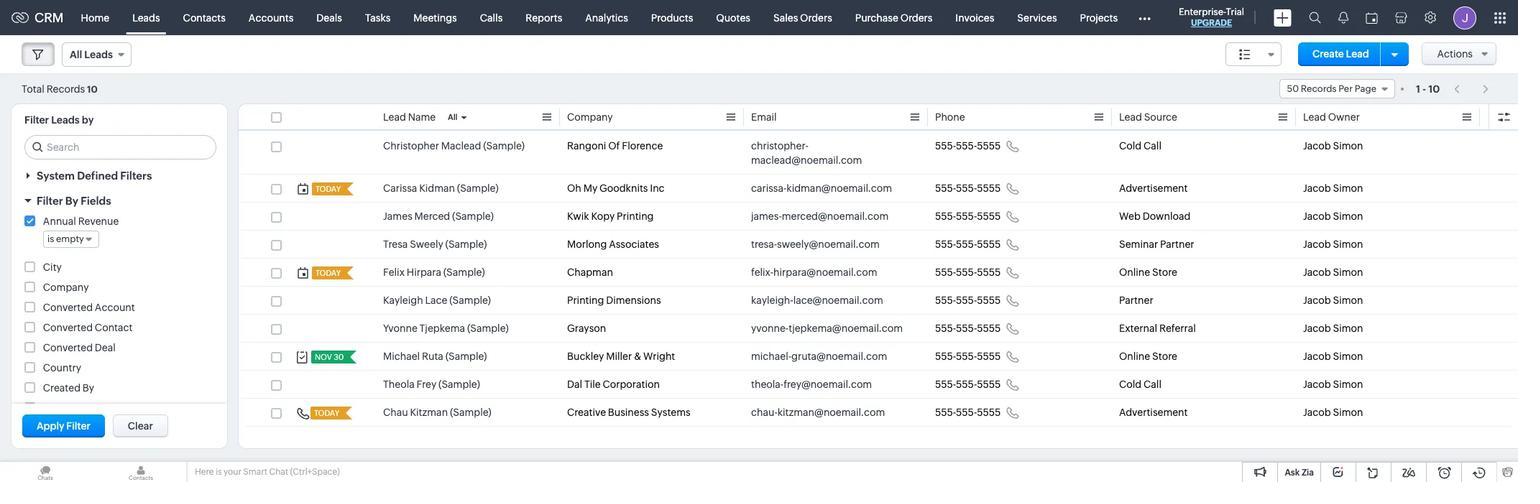 Task type: describe. For each thing, give the bounding box(es) containing it.
per
[[1339, 83, 1353, 94]]

created for created by
[[43, 382, 81, 394]]

cold call for theola-frey@noemail.com
[[1119, 379, 1162, 390]]

analytics
[[585, 12, 628, 23]]

(sample) for james merced (sample)
[[452, 211, 494, 222]]

crm link
[[12, 10, 64, 25]]

sales orders
[[774, 12, 832, 23]]

records for total
[[46, 83, 85, 95]]

jacob for yvonne-tjepkema@noemail.com
[[1303, 323, 1331, 334]]

system defined filters
[[37, 170, 152, 182]]

signals image
[[1339, 12, 1349, 24]]

enterprise-trial upgrade
[[1179, 6, 1245, 28]]

is inside field
[[47, 234, 54, 244]]

today for felix hirpara (sample)
[[316, 269, 341, 278]]

lead for lead name
[[383, 111, 406, 123]]

all leads
[[70, 49, 113, 60]]

kwik kopy printing
[[567, 211, 654, 222]]

jacob for christopher- maclead@noemail.com
[[1303, 140, 1331, 152]]

today for carissa kidman (sample)
[[316, 185, 341, 193]]

cold for christopher- maclead@noemail.com
[[1119, 140, 1142, 152]]

jacob simon for kayleigh-lace@noemail.com
[[1303, 295, 1364, 306]]

simon for theola-frey@noemail.com
[[1333, 379, 1364, 390]]

orders for sales orders
[[800, 12, 832, 23]]

tresa-sweely@noemail.com link
[[751, 237, 880, 252]]

chau-kitzman@noemail.com link
[[751, 405, 885, 420]]

christopher- maclead@noemail.com link
[[751, 139, 907, 168]]

jacob simon for theola-frey@noemail.com
[[1303, 379, 1364, 390]]

ruta
[[422, 351, 444, 362]]

associates
[[609, 239, 659, 250]]

purchase orders link
[[844, 0, 944, 35]]

yvonne tjepkema (sample) link
[[383, 321, 509, 336]]

sales orders link
[[762, 0, 844, 35]]

contacts link
[[172, 0, 237, 35]]

goodknits
[[600, 183, 648, 194]]

by for filter
[[65, 195, 78, 207]]

jacob simon for felix-hirpara@noemail.com
[[1303, 267, 1364, 278]]

enterprise-
[[1179, 6, 1226, 17]]

yvonne
[[383, 323, 418, 334]]

apply filter button
[[22, 415, 105, 438]]

invoices
[[956, 12, 995, 23]]

system
[[37, 170, 75, 182]]

michael-gruta@noemail.com link
[[751, 349, 887, 364]]

tresa sweely (sample) link
[[383, 237, 487, 252]]

sweely@noemail.com
[[777, 239, 880, 250]]

1
[[1416, 83, 1421, 95]]

simon for james-merced@noemail.com
[[1333, 211, 1364, 222]]

source
[[1144, 111, 1178, 123]]

lead for lead owner
[[1303, 111, 1326, 123]]

5555 for christopher- maclead@noemail.com
[[977, 140, 1001, 152]]

upgrade
[[1191, 18, 1232, 28]]

defined
[[77, 170, 118, 182]]

products
[[651, 12, 693, 23]]

analytics link
[[574, 0, 640, 35]]

(sample) for chau kitzman (sample)
[[450, 407, 492, 418]]

morlong associates
[[567, 239, 659, 250]]

meetings
[[414, 12, 457, 23]]

nov 30
[[315, 353, 344, 362]]

hirpara
[[407, 267, 441, 278]]

miller
[[606, 351, 632, 362]]

country
[[43, 362, 81, 374]]

theola-frey@noemail.com
[[751, 379, 872, 390]]

profile element
[[1445, 0, 1485, 35]]

1 vertical spatial printing
[[567, 295, 604, 306]]

is empty
[[47, 234, 84, 244]]

simon for chau-kitzman@noemail.com
[[1333, 407, 1364, 418]]

dal
[[567, 379, 582, 390]]

created for created time
[[43, 403, 81, 414]]

tasks
[[365, 12, 391, 23]]

felix-
[[751, 267, 774, 278]]

all for all leads
[[70, 49, 82, 60]]

is empty field
[[43, 231, 99, 248]]

felix-hirpara@noemail.com link
[[751, 265, 878, 280]]

owner
[[1328, 111, 1360, 123]]

jacob for kayleigh-lace@noemail.com
[[1303, 295, 1331, 306]]

1 vertical spatial partner
[[1119, 295, 1154, 306]]

dimensions
[[606, 295, 661, 306]]

chat
[[269, 467, 288, 477]]

empty
[[56, 234, 84, 244]]

lead owner
[[1303, 111, 1360, 123]]

online store for hirpara@noemail.com
[[1119, 267, 1178, 278]]

deals
[[317, 12, 342, 23]]

leads link
[[121, 0, 172, 35]]

web download
[[1119, 211, 1191, 222]]

(sample) for yvonne tjepkema (sample)
[[467, 323, 509, 334]]

converted for converted account
[[43, 302, 93, 313]]

jacob for tresa-sweely@noemail.com
[[1303, 239, 1331, 250]]

tresa sweely (sample)
[[383, 239, 487, 250]]

email
[[751, 111, 777, 123]]

frey@noemail.com
[[784, 379, 872, 390]]

home link
[[69, 0, 121, 35]]

today for chau kitzman (sample)
[[314, 409, 339, 418]]

merced@noemail.com
[[782, 211, 889, 222]]

(sample) for theola frey (sample)
[[439, 379, 480, 390]]

online for felix-hirpara@noemail.com
[[1119, 267, 1150, 278]]

total
[[22, 83, 44, 95]]

jacob for james-merced@noemail.com
[[1303, 211, 1331, 222]]

5555 for yvonne-tjepkema@noemail.com
[[977, 323, 1001, 334]]

services
[[1018, 12, 1057, 23]]

projects
[[1080, 12, 1118, 23]]

jacob simon for michael-gruta@noemail.com
[[1303, 351, 1364, 362]]

chau kitzman (sample)
[[383, 407, 492, 418]]

today link for chau
[[311, 407, 341, 420]]

5555 for tresa-sweely@noemail.com
[[977, 239, 1001, 250]]

rangoni
[[567, 140, 606, 152]]

inc
[[650, 183, 665, 194]]

kidman@noemail.com
[[787, 183, 892, 194]]

555-555-5555 for theola-frey@noemail.com
[[935, 379, 1001, 390]]

systems
[[651, 407, 691, 418]]

kwik
[[567, 211, 589, 222]]

filter for filter leads by
[[24, 114, 49, 126]]

actions
[[1437, 48, 1473, 60]]

search image
[[1309, 12, 1321, 24]]

carissa kidman (sample)
[[383, 183, 499, 194]]

store for michael-gruta@noemail.com
[[1153, 351, 1178, 362]]

christopher
[[383, 140, 439, 152]]

kayleigh-
[[751, 295, 793, 306]]

filter leads by
[[24, 114, 94, 126]]

apply filter
[[37, 421, 91, 432]]

james-
[[751, 211, 782, 222]]

555-555-5555 for tresa-sweely@noemail.com
[[935, 239, 1001, 250]]

search element
[[1301, 0, 1330, 35]]

jacob for carissa-kidman@noemail.com
[[1303, 183, 1331, 194]]

555-555-5555 for kayleigh-lace@noemail.com
[[935, 295, 1001, 306]]

555-555-5555 for christopher- maclead@noemail.com
[[935, 140, 1001, 152]]

profile image
[[1454, 6, 1477, 29]]

yvonne-tjepkema@noemail.com link
[[751, 321, 903, 336]]

1 vertical spatial is
[[216, 467, 222, 477]]

converted for converted contact
[[43, 322, 93, 334]]

chau-
[[751, 407, 778, 418]]

5555 for kayleigh-lace@noemail.com
[[977, 295, 1001, 306]]

total records 10
[[22, 83, 98, 95]]

jacob for chau-kitzman@noemail.com
[[1303, 407, 1331, 418]]

felix-hirpara@noemail.com
[[751, 267, 878, 278]]

5555 for james-merced@noemail.com
[[977, 211, 1001, 222]]

simon for tresa-sweely@noemail.com
[[1333, 239, 1364, 250]]

jacob simon for christopher- maclead@noemail.com
[[1303, 140, 1364, 152]]

your
[[224, 467, 242, 477]]

meetings link
[[402, 0, 469, 35]]



Task type: locate. For each thing, give the bounding box(es) containing it.
2 555-555-5555 from the top
[[935, 183, 1001, 194]]

cold down "external"
[[1119, 379, 1142, 390]]

home
[[81, 12, 109, 23]]

by up annual revenue
[[65, 195, 78, 207]]

1 vertical spatial converted
[[43, 322, 93, 334]]

row group
[[239, 132, 1518, 427]]

1 horizontal spatial by
[[83, 382, 94, 394]]

10 jacob from the top
[[1303, 407, 1331, 418]]

wright
[[644, 351, 675, 362]]

cold call down lead source
[[1119, 140, 1162, 152]]

1 555-555-5555 from the top
[[935, 140, 1001, 152]]

(sample) right kitzman
[[450, 407, 492, 418]]

of
[[608, 140, 620, 152]]

0 horizontal spatial orders
[[800, 12, 832, 23]]

0 vertical spatial online store
[[1119, 267, 1178, 278]]

creative business systems
[[567, 407, 691, 418]]

(sample) for felix hirpara (sample)
[[443, 267, 485, 278]]

5555 for michael-gruta@noemail.com
[[977, 351, 1001, 362]]

1 vertical spatial call
[[1144, 379, 1162, 390]]

leads right home link
[[132, 12, 160, 23]]

1 store from the top
[[1153, 267, 1178, 278]]

2 store from the top
[[1153, 351, 1178, 362]]

7 jacob simon from the top
[[1303, 323, 1364, 334]]

chapman
[[567, 267, 613, 278]]

2 advertisement from the top
[[1119, 407, 1188, 418]]

simon for kayleigh-lace@noemail.com
[[1333, 295, 1364, 306]]

online store for gruta@noemail.com
[[1119, 351, 1178, 362]]

jacob simon for chau-kitzman@noemail.com
[[1303, 407, 1364, 418]]

8 jacob from the top
[[1303, 351, 1331, 362]]

1 vertical spatial online store
[[1119, 351, 1178, 362]]

felix
[[383, 267, 405, 278]]

6 5555 from the top
[[977, 295, 1001, 306]]

orders inside sales orders link
[[800, 12, 832, 23]]

5 jacob from the top
[[1303, 267, 1331, 278]]

jacob for michael-gruta@noemail.com
[[1303, 351, 1331, 362]]

leads left by
[[51, 114, 80, 126]]

tile
[[584, 379, 601, 390]]

(sample) right kidman
[[457, 183, 499, 194]]

10 for total records 10
[[87, 84, 98, 95]]

maclead
[[441, 140, 481, 152]]

9 jacob from the top
[[1303, 379, 1331, 390]]

simon for christopher- maclead@noemail.com
[[1333, 140, 1364, 152]]

simon for felix-hirpara@noemail.com
[[1333, 267, 1364, 278]]

call
[[1144, 140, 1162, 152], [1144, 379, 1162, 390]]

(sample) down james merced (sample) link
[[445, 239, 487, 250]]

555-555-5555 for james-merced@noemail.com
[[935, 211, 1001, 222]]

grayson
[[567, 323, 606, 334]]

filter down total on the left
[[24, 114, 49, 126]]

lead left source
[[1119, 111, 1142, 123]]

All Leads field
[[62, 42, 131, 67]]

0 horizontal spatial partner
[[1119, 295, 1154, 306]]

2 5555 from the top
[[977, 183, 1001, 194]]

jacob for felix-hirpara@noemail.com
[[1303, 267, 1331, 278]]

0 vertical spatial call
[[1144, 140, 1162, 152]]

(sample) up kayleigh lace (sample) link
[[443, 267, 485, 278]]

2 jacob from the top
[[1303, 183, 1331, 194]]

records for 50
[[1301, 83, 1337, 94]]

7 555-555-5555 from the top
[[935, 323, 1001, 334]]

-
[[1423, 83, 1427, 95]]

simon for carissa-kidman@noemail.com
[[1333, 183, 1364, 194]]

0 vertical spatial cold call
[[1119, 140, 1162, 152]]

1 vertical spatial created
[[43, 403, 81, 414]]

10 5555 from the top
[[977, 407, 1001, 418]]

3 converted from the top
[[43, 342, 93, 354]]

(sample) inside "link"
[[443, 267, 485, 278]]

carissa-kidman@noemail.com link
[[751, 181, 892, 196]]

online for michael-gruta@noemail.com
[[1119, 351, 1150, 362]]

(sample) right ruta on the left of page
[[446, 351, 487, 362]]

partner up "external"
[[1119, 295, 1154, 306]]

lead inside create lead button
[[1346, 48, 1369, 60]]

4 555-555-5555 from the top
[[935, 239, 1001, 250]]

6 555-555-5555 from the top
[[935, 295, 1001, 306]]

3 jacob from the top
[[1303, 211, 1331, 222]]

0 vertical spatial today link
[[312, 183, 342, 196]]

1 advertisement from the top
[[1119, 183, 1188, 194]]

7 5555 from the top
[[977, 323, 1001, 334]]

by inside dropdown button
[[65, 195, 78, 207]]

cold down lead source
[[1119, 140, 1142, 152]]

0 vertical spatial all
[[70, 49, 82, 60]]

leads inside field
[[84, 49, 113, 60]]

converted account
[[43, 302, 135, 313]]

download
[[1143, 211, 1191, 222]]

navigation
[[1447, 78, 1497, 99]]

all for all
[[448, 113, 458, 122]]

created up apply filter button
[[43, 403, 81, 414]]

lead name
[[383, 111, 436, 123]]

james merced (sample)
[[383, 211, 494, 222]]

1 vertical spatial today
[[316, 269, 341, 278]]

size image
[[1240, 48, 1251, 61]]

1 vertical spatial cold
[[1119, 379, 1142, 390]]

2 vertical spatial leads
[[51, 114, 80, 126]]

jacob for theola-frey@noemail.com
[[1303, 379, 1331, 390]]

leads for filter leads by
[[51, 114, 80, 126]]

0 horizontal spatial leads
[[51, 114, 80, 126]]

0 vertical spatial company
[[567, 111, 613, 123]]

555-555-5555 for carissa-kidman@noemail.com
[[935, 183, 1001, 194]]

contacts image
[[96, 462, 186, 482]]

records right 50
[[1301, 83, 1337, 94]]

orders right "sales" at the right top
[[800, 12, 832, 23]]

printing up associates in the left of the page
[[617, 211, 654, 222]]

9 5555 from the top
[[977, 379, 1001, 390]]

2 cold call from the top
[[1119, 379, 1162, 390]]

calls
[[480, 12, 503, 23]]

1 jacob simon from the top
[[1303, 140, 1364, 152]]

records up filter leads by
[[46, 83, 85, 95]]

10 inside total records 10
[[87, 84, 98, 95]]

9 jacob simon from the top
[[1303, 379, 1364, 390]]

advertisement for kitzman@noemail.com
[[1119, 407, 1188, 418]]

lead for lead source
[[1119, 111, 1142, 123]]

&
[[634, 351, 642, 362]]

theola-
[[751, 379, 784, 390]]

reports
[[526, 12, 562, 23]]

(sample) right the merced
[[452, 211, 494, 222]]

(sample) right tjepkema
[[467, 323, 509, 334]]

online store down the external referral
[[1119, 351, 1178, 362]]

revenue
[[78, 216, 119, 227]]

printing up grayson
[[567, 295, 604, 306]]

store down the external referral
[[1153, 351, 1178, 362]]

0 horizontal spatial is
[[47, 234, 54, 244]]

cold
[[1119, 140, 1142, 152], [1119, 379, 1142, 390]]

1 horizontal spatial orders
[[901, 12, 933, 23]]

4 5555 from the top
[[977, 239, 1001, 250]]

5 555-555-5555 from the top
[[935, 267, 1001, 278]]

buckley miller & wright
[[567, 351, 675, 362]]

create menu image
[[1274, 9, 1292, 26]]

9 simon from the top
[[1333, 379, 1364, 390]]

0 vertical spatial advertisement
[[1119, 183, 1188, 194]]

store down the seminar partner
[[1153, 267, 1178, 278]]

converted up country
[[43, 342, 93, 354]]

0 horizontal spatial records
[[46, 83, 85, 95]]

dal tile corporation
[[567, 379, 660, 390]]

1 horizontal spatial all
[[448, 113, 458, 122]]

lead left owner
[[1303, 111, 1326, 123]]

1 vertical spatial leads
[[84, 49, 113, 60]]

calendar image
[[1366, 12, 1378, 23]]

company up rangoni
[[567, 111, 613, 123]]

555-555-5555 for michael-gruta@noemail.com
[[935, 351, 1001, 362]]

converted up converted contact
[[43, 302, 93, 313]]

1 vertical spatial company
[[43, 282, 89, 293]]

call down lead source
[[1144, 140, 1162, 152]]

None field
[[1226, 42, 1282, 66]]

leads down home
[[84, 49, 113, 60]]

online down seminar
[[1119, 267, 1150, 278]]

seminar partner
[[1119, 239, 1195, 250]]

tjepkema
[[420, 323, 465, 334]]

(sample) for kayleigh lace (sample)
[[450, 295, 491, 306]]

3 jacob simon from the top
[[1303, 211, 1364, 222]]

1 created from the top
[[43, 382, 81, 394]]

6 jacob from the top
[[1303, 295, 1331, 306]]

5555 for felix-hirpara@noemail.com
[[977, 267, 1001, 278]]

james-merced@noemail.com
[[751, 211, 889, 222]]

online store down the seminar partner
[[1119, 267, 1178, 278]]

(sample) for tresa sweely (sample)
[[445, 239, 487, 250]]

10 right -
[[1429, 83, 1440, 95]]

2 converted from the top
[[43, 322, 93, 334]]

555-555-5555 for felix-hirpara@noemail.com
[[935, 267, 1001, 278]]

0 vertical spatial converted
[[43, 302, 93, 313]]

2 vertical spatial today link
[[311, 407, 341, 420]]

james merced (sample) link
[[383, 209, 494, 224]]

calls link
[[469, 0, 514, 35]]

filter inside filter by fields dropdown button
[[37, 195, 63, 207]]

by up time at the left bottom of the page
[[83, 382, 94, 394]]

0 vertical spatial online
[[1119, 267, 1150, 278]]

(sample) right maclead
[[483, 140, 525, 152]]

2 cold from the top
[[1119, 379, 1142, 390]]

maclead@noemail.com
[[751, 155, 862, 166]]

yvonne tjepkema (sample)
[[383, 323, 509, 334]]

jacob simon for james-merced@noemail.com
[[1303, 211, 1364, 222]]

cold call down "external"
[[1119, 379, 1162, 390]]

5 5555 from the top
[[977, 267, 1001, 278]]

5555 for theola-frey@noemail.com
[[977, 379, 1001, 390]]

lead left name
[[383, 111, 406, 123]]

all
[[70, 49, 82, 60], [448, 113, 458, 122]]

50 records per page
[[1287, 83, 1377, 94]]

company down city
[[43, 282, 89, 293]]

records inside field
[[1301, 83, 1337, 94]]

8 555-555-5555 from the top
[[935, 351, 1001, 362]]

7 jacob from the top
[[1303, 323, 1331, 334]]

orders for purchase orders
[[901, 12, 933, 23]]

10 for 1 - 10
[[1429, 83, 1440, 95]]

felix hirpara (sample)
[[383, 267, 485, 278]]

(sample) for christopher maclead (sample)
[[483, 140, 525, 152]]

5555 for carissa-kidman@noemail.com
[[977, 183, 1001, 194]]

1 horizontal spatial printing
[[617, 211, 654, 222]]

simon for michael-gruta@noemail.com
[[1333, 351, 1364, 362]]

filter up the annual on the top
[[37, 195, 63, 207]]

1 converted from the top
[[43, 302, 93, 313]]

1 cold from the top
[[1119, 140, 1142, 152]]

5 simon from the top
[[1333, 267, 1364, 278]]

6 jacob simon from the top
[[1303, 295, 1364, 306]]

lace@noemail.com
[[793, 295, 883, 306]]

0 vertical spatial printing
[[617, 211, 654, 222]]

8 simon from the top
[[1333, 351, 1364, 362]]

carissa-
[[751, 183, 787, 194]]

products link
[[640, 0, 705, 35]]

yvonne-
[[751, 323, 789, 334]]

leads for all leads
[[84, 49, 113, 60]]

10 555-555-5555 from the top
[[935, 407, 1001, 418]]

company
[[567, 111, 613, 123], [43, 282, 89, 293]]

1 jacob from the top
[[1303, 140, 1331, 152]]

referral
[[1160, 323, 1196, 334]]

quotes link
[[705, 0, 762, 35]]

1 simon from the top
[[1333, 140, 1364, 152]]

chau-kitzman@noemail.com
[[751, 407, 885, 418]]

by for created
[[83, 382, 94, 394]]

account
[[95, 302, 135, 313]]

2 orders from the left
[[901, 12, 933, 23]]

filter for filter by fields
[[37, 195, 63, 207]]

0 vertical spatial by
[[65, 195, 78, 207]]

6 simon from the top
[[1333, 295, 1364, 306]]

4 jacob simon from the top
[[1303, 239, 1364, 250]]

1 vertical spatial advertisement
[[1119, 407, 1188, 418]]

jacob simon
[[1303, 140, 1364, 152], [1303, 183, 1364, 194], [1303, 211, 1364, 222], [1303, 239, 1364, 250], [1303, 267, 1364, 278], [1303, 295, 1364, 306], [1303, 323, 1364, 334], [1303, 351, 1364, 362], [1303, 379, 1364, 390], [1303, 407, 1364, 418]]

1 cold call from the top
[[1119, 140, 1162, 152]]

today link for carissa
[[312, 183, 342, 196]]

jacob simon for tresa-sweely@noemail.com
[[1303, 239, 1364, 250]]

1 horizontal spatial is
[[216, 467, 222, 477]]

0 vertical spatial filter
[[24, 114, 49, 126]]

call down the external referral
[[1144, 379, 1162, 390]]

converted for converted deal
[[43, 342, 93, 354]]

page
[[1355, 83, 1377, 94]]

fields
[[81, 195, 111, 207]]

contacts
[[183, 12, 226, 23]]

1 horizontal spatial records
[[1301, 83, 1337, 94]]

555-555-5555 for chau-kitzman@noemail.com
[[935, 407, 1001, 418]]

web
[[1119, 211, 1141, 222]]

tresa-
[[751, 239, 777, 250]]

1 orders from the left
[[800, 12, 832, 23]]

3 555-555-5555 from the top
[[935, 211, 1001, 222]]

0 horizontal spatial all
[[70, 49, 82, 60]]

3 simon from the top
[[1333, 211, 1364, 222]]

4 jacob from the top
[[1303, 239, 1331, 250]]

online down "external"
[[1119, 351, 1150, 362]]

1 vertical spatial today link
[[312, 267, 342, 280]]

is left empty
[[47, 234, 54, 244]]

here
[[195, 467, 214, 477]]

555-555-5555
[[935, 140, 1001, 152], [935, 183, 1001, 194], [935, 211, 1001, 222], [935, 239, 1001, 250], [935, 267, 1001, 278], [935, 295, 1001, 306], [935, 323, 1001, 334], [935, 351, 1001, 362], [935, 379, 1001, 390], [935, 407, 1001, 418]]

0 vertical spatial store
[[1153, 267, 1178, 278]]

8 jacob simon from the top
[[1303, 351, 1364, 362]]

1 vertical spatial online
[[1119, 351, 1150, 362]]

partner down download
[[1160, 239, 1195, 250]]

ask zia
[[1285, 468, 1314, 478]]

all inside field
[[70, 49, 82, 60]]

1 horizontal spatial company
[[567, 111, 613, 123]]

(sample)
[[483, 140, 525, 152], [457, 183, 499, 194], [452, 211, 494, 222], [445, 239, 487, 250], [443, 267, 485, 278], [450, 295, 491, 306], [467, 323, 509, 334], [446, 351, 487, 362], [439, 379, 480, 390], [450, 407, 492, 418]]

(sample) for michael ruta (sample)
[[446, 351, 487, 362]]

50 Records Per Page field
[[1279, 79, 1395, 98]]

business
[[608, 407, 649, 418]]

0 vertical spatial cold
[[1119, 140, 1142, 152]]

carissa-kidman@noemail.com
[[751, 183, 892, 194]]

1 vertical spatial by
[[83, 382, 94, 394]]

2 created from the top
[[43, 403, 81, 414]]

0 vertical spatial partner
[[1160, 239, 1195, 250]]

8 5555 from the top
[[977, 351, 1001, 362]]

annual
[[43, 216, 76, 227]]

1 online from the top
[[1119, 267, 1150, 278]]

by
[[82, 114, 94, 126]]

felix hirpara (sample) link
[[383, 265, 485, 280]]

555-555-5555 for yvonne-tjepkema@noemail.com
[[935, 323, 1001, 334]]

all up total records 10
[[70, 49, 82, 60]]

(sample) right lace
[[450, 295, 491, 306]]

1 horizontal spatial leads
[[84, 49, 113, 60]]

advertisement for kidman@noemail.com
[[1119, 183, 1188, 194]]

2 online from the top
[[1119, 351, 1150, 362]]

contact
[[95, 322, 133, 334]]

christopher maclead (sample)
[[383, 140, 525, 152]]

tjepkema@noemail.com
[[789, 323, 903, 334]]

0 horizontal spatial printing
[[567, 295, 604, 306]]

created down country
[[43, 382, 81, 394]]

2 jacob simon from the top
[[1303, 183, 1364, 194]]

deals link
[[305, 0, 354, 35]]

10 up by
[[87, 84, 98, 95]]

2 online store from the top
[[1119, 351, 1178, 362]]

Other Modules field
[[1130, 6, 1161, 29]]

call for christopher- maclead@noemail.com
[[1144, 140, 1162, 152]]

Search text field
[[25, 136, 216, 159]]

orders right purchase
[[901, 12, 933, 23]]

0 horizontal spatial company
[[43, 282, 89, 293]]

(sample) for carissa kidman (sample)
[[457, 183, 499, 194]]

1 vertical spatial all
[[448, 113, 458, 122]]

today link for felix
[[312, 267, 342, 280]]

0 horizontal spatial 10
[[87, 84, 98, 95]]

1 vertical spatial cold call
[[1119, 379, 1162, 390]]

(sample) right frey
[[439, 379, 480, 390]]

is left the your
[[216, 467, 222, 477]]

(sample) inside 'link'
[[483, 140, 525, 152]]

3 5555 from the top
[[977, 211, 1001, 222]]

tresa-sweely@noemail.com
[[751, 239, 880, 250]]

call for theola-frey@noemail.com
[[1144, 379, 1162, 390]]

sales
[[774, 12, 798, 23]]

0 vertical spatial created
[[43, 382, 81, 394]]

1 horizontal spatial 10
[[1429, 83, 1440, 95]]

5 jacob simon from the top
[[1303, 267, 1364, 278]]

lead right create
[[1346, 48, 1369, 60]]

2 vertical spatial filter
[[66, 421, 91, 432]]

filter inside apply filter button
[[66, 421, 91, 432]]

2 vertical spatial today
[[314, 409, 339, 418]]

all up christopher maclead (sample)
[[448, 113, 458, 122]]

2 horizontal spatial leads
[[132, 12, 160, 23]]

tasks link
[[354, 0, 402, 35]]

2 call from the top
[[1144, 379, 1162, 390]]

chats image
[[0, 462, 91, 482]]

row group containing christopher maclead (sample)
[[239, 132, 1518, 427]]

1 online store from the top
[[1119, 267, 1178, 278]]

jacob simon for yvonne-tjepkema@noemail.com
[[1303, 323, 1364, 334]]

michael-gruta@noemail.com
[[751, 351, 887, 362]]

converted up converted deal
[[43, 322, 93, 334]]

1 call from the top
[[1144, 140, 1162, 152]]

7 simon from the top
[[1333, 323, 1364, 334]]

2 simon from the top
[[1333, 183, 1364, 194]]

10
[[1429, 83, 1440, 95], [87, 84, 98, 95]]

kayleigh
[[383, 295, 423, 306]]

2 vertical spatial converted
[[43, 342, 93, 354]]

yvonne-tjepkema@noemail.com
[[751, 323, 903, 334]]

0 vertical spatial leads
[[132, 12, 160, 23]]

9 555-555-5555 from the top
[[935, 379, 1001, 390]]

clear
[[128, 421, 153, 432]]

purchase orders
[[855, 12, 933, 23]]

0 vertical spatial is
[[47, 234, 54, 244]]

0 vertical spatial today
[[316, 185, 341, 193]]

1 5555 from the top
[[977, 140, 1001, 152]]

10 simon from the top
[[1333, 407, 1364, 418]]

deal
[[95, 342, 116, 354]]

annual revenue
[[43, 216, 119, 227]]

michael ruta (sample) link
[[383, 349, 487, 364]]

1 horizontal spatial partner
[[1160, 239, 1195, 250]]

(ctrl+space)
[[290, 467, 340, 477]]

create menu element
[[1265, 0, 1301, 35]]

nov
[[315, 353, 332, 362]]

1 vertical spatial store
[[1153, 351, 1178, 362]]

signals element
[[1330, 0, 1357, 35]]

10 jacob simon from the top
[[1303, 407, 1364, 418]]

rangoni of florence
[[567, 140, 663, 152]]

cold call for christopher- maclead@noemail.com
[[1119, 140, 1162, 152]]

trial
[[1226, 6, 1245, 17]]

my
[[584, 183, 598, 194]]

4 simon from the top
[[1333, 239, 1364, 250]]

cold for theola-frey@noemail.com
[[1119, 379, 1142, 390]]

0 horizontal spatial by
[[65, 195, 78, 207]]

5555 for chau-kitzman@noemail.com
[[977, 407, 1001, 418]]

orders inside purchase orders link
[[901, 12, 933, 23]]

filter down 'created time'
[[66, 421, 91, 432]]

jacob simon for carissa-kidman@noemail.com
[[1303, 183, 1364, 194]]

1 vertical spatial filter
[[37, 195, 63, 207]]

store for felix-hirpara@noemail.com
[[1153, 267, 1178, 278]]

simon for yvonne-tjepkema@noemail.com
[[1333, 323, 1364, 334]]



Task type: vqa. For each thing, say whether or not it's contained in the screenshot.
"tresa-sweely@noemail.com"
yes



